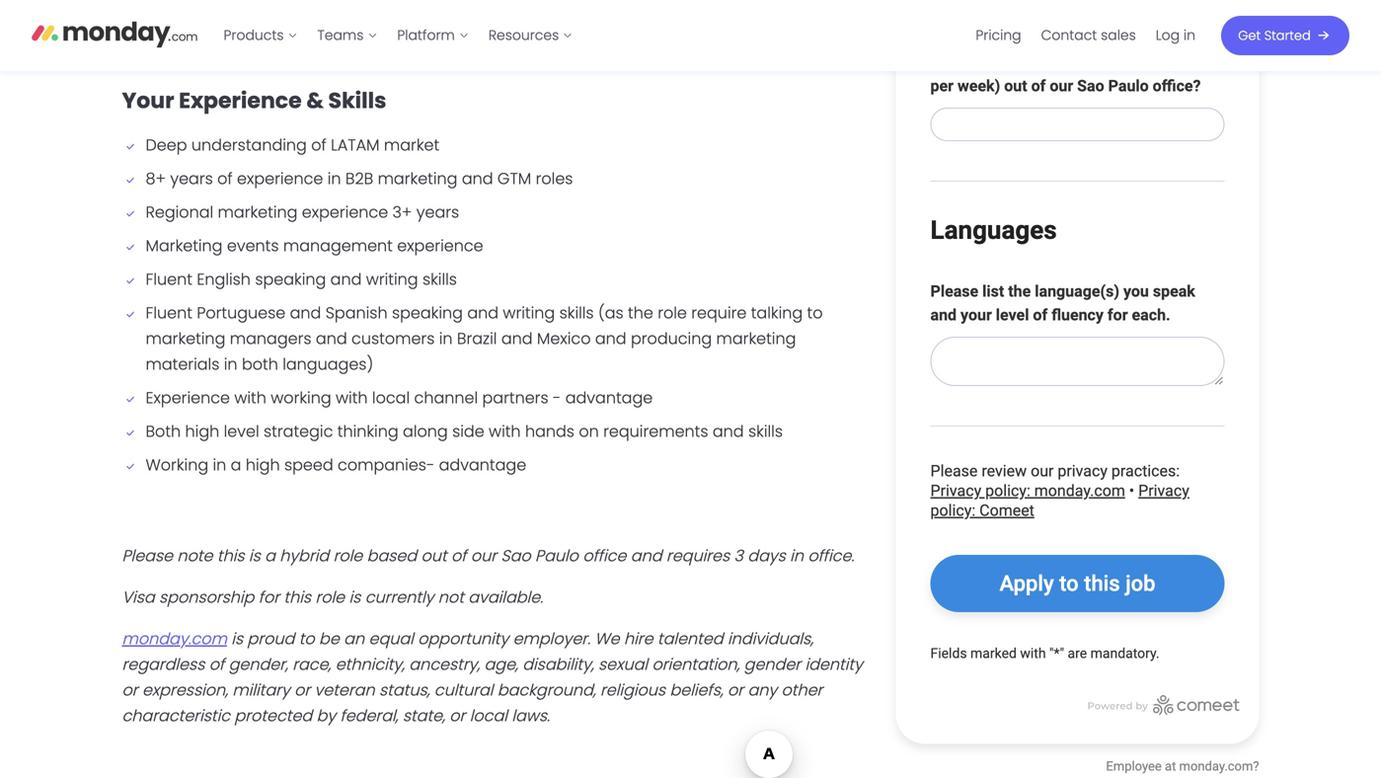 Task type: describe. For each thing, give the bounding box(es) containing it.
0 horizontal spatial a
[[231, 454, 241, 476]]

to inside is proud to be an equal opportunity employer. we hire talented individuals, regardless of gender, race, ethnicity, ancestry, age, disability, sexual orientation, gender identity or expression, military or veteran status, cultural background, religious beliefs, or any other characteristic protected by federal, state, or local laws.
[[299, 628, 315, 650]]

platform
[[397, 26, 455, 45]]

or down race,
[[294, 679, 310, 701]]

characteristic
[[122, 705, 230, 727]]

customers
[[352, 327, 435, 349]]

monday.com logo image
[[32, 13, 198, 54]]

events
[[227, 234, 279, 257]]

marketing events management experience
[[146, 234, 488, 257]]

1 horizontal spatial is
[[249, 545, 260, 567]]

thinking
[[338, 420, 399, 442]]

1 vertical spatial a
[[265, 545, 275, 567]]

talking
[[751, 302, 803, 324]]

8+
[[146, 167, 166, 189]]

marketing up "materials"
[[146, 327, 226, 349]]

local inside is proud to be an equal opportunity employer. we hire talented individuals, regardless of gender, race, ethnicity, ancestry, age, disability, sexual orientation, gender identity or expression, military or veteran status, cultural background, religious beliefs, or any other characteristic protected by federal, state, or local laws.
[[470, 705, 508, 727]]

products link
[[214, 20, 308, 51]]

to inside the fluent portuguese and spanish speaking and writing skills (as the role require talking to marketing managers and customers in brazil and mexico and producing marketing materials in both languages)
[[808, 302, 823, 324]]

protected
[[235, 705, 312, 727]]

0 horizontal spatial years
[[170, 167, 213, 189]]

log in
[[1156, 26, 1196, 45]]

and down fluent english speaking and writing skills
[[290, 302, 321, 324]]

pricing
[[976, 26, 1022, 45]]

languages)
[[283, 353, 374, 375]]

other
[[782, 679, 823, 701]]

list containing pricing
[[966, 0, 1206, 71]]

materials
[[146, 353, 220, 375]]

get
[[1239, 27, 1261, 44]]

3+
[[393, 201, 412, 223]]

platform link
[[388, 20, 479, 51]]

marketing
[[146, 234, 223, 257]]

of left latam in the top of the page
[[311, 134, 327, 156]]

or down regardless
[[122, 679, 138, 701]]

in left b2b
[[328, 167, 341, 189]]

employer.
[[513, 628, 591, 650]]

partners
[[483, 387, 549, 409]]

both
[[242, 353, 278, 375]]

experience with working with local channel partners - advantage
[[146, 387, 653, 409]]

resources link
[[479, 20, 583, 51]]

monday.com
[[122, 628, 227, 650]]

disability,
[[523, 653, 594, 675]]

and left gtm in the left top of the page
[[462, 167, 493, 189]]

proud
[[247, 628, 295, 650]]

pricing link
[[966, 20, 1032, 51]]

fluent portuguese and spanish speaking and writing skills (as the role require talking to marketing managers and customers in brazil and mexico and producing marketing materials in both languages)
[[146, 302, 823, 375]]

of right out
[[451, 545, 467, 567]]

contact
[[1042, 26, 1098, 45]]

1 vertical spatial experience
[[146, 387, 230, 409]]

hybrid
[[280, 545, 329, 567]]

in left brazil
[[439, 327, 453, 349]]

experience for management
[[397, 234, 484, 257]]

0 vertical spatial high
[[185, 420, 220, 442]]

roles
[[536, 167, 573, 189]]

main element
[[214, 0, 1350, 71]]

teams
[[318, 26, 364, 45]]

3
[[734, 545, 744, 567]]

status,
[[379, 679, 430, 701]]

orientation,
[[652, 653, 740, 675]]

and right office
[[631, 545, 662, 567]]

and right requirements
[[713, 420, 744, 442]]

on
[[579, 420, 599, 442]]

1 horizontal spatial years
[[417, 201, 459, 223]]

0 vertical spatial writing
[[366, 268, 418, 290]]

english
[[197, 268, 251, 290]]

working in a high speed companies- advantage
[[146, 454, 527, 476]]

1 vertical spatial role
[[333, 545, 363, 567]]

hands
[[525, 420, 575, 442]]

laws.
[[512, 705, 550, 727]]

products
[[224, 26, 284, 45]]

an
[[344, 628, 365, 650]]

contact sales
[[1042, 26, 1137, 45]]

regardless
[[122, 653, 205, 675]]

currently
[[365, 586, 434, 608]]

the
[[628, 302, 654, 324]]

veteran
[[315, 679, 375, 701]]

and up brazil
[[468, 302, 499, 324]]

monday.com link
[[122, 628, 227, 650]]

regional marketing experience 3+ years
[[146, 201, 459, 223]]

0 horizontal spatial speaking
[[255, 268, 326, 290]]

background,
[[498, 679, 596, 701]]

expression,
[[142, 679, 228, 701]]

visa sponsorship for this role is currently not available.
[[122, 586, 543, 608]]

(as
[[599, 302, 624, 324]]

sponsorship
[[159, 586, 254, 608]]

is inside is proud to be an equal opportunity employer. we hire talented individuals, regardless of gender, race, ethnicity, ancestry, age, disability, sexual orientation, gender identity or expression, military or veteran status, cultural background, religious beliefs, or any other characteristic protected by federal, state, or local laws.
[[231, 628, 243, 650]]

sales
[[1101, 26, 1137, 45]]

and right brazil
[[502, 327, 533, 349]]

available.
[[468, 586, 543, 608]]

portuguese
[[197, 302, 286, 324]]

skills inside the fluent portuguese and spanish speaking and writing skills (as the role require talking to marketing managers and customers in brazil and mexico and producing marketing materials in both languages)
[[560, 302, 594, 324]]

channel
[[414, 387, 478, 409]]

is proud to be an equal opportunity employer. we hire talented individuals, regardless of gender, race, ethnicity, ancestry, age, disability, sexual orientation, gender identity or expression, military or veteran status, cultural background, religious beliefs, or any other characteristic protected by federal, state, or local laws.
[[122, 628, 863, 727]]

along
[[403, 420, 448, 442]]

ethnicity,
[[336, 653, 405, 675]]



Task type: locate. For each thing, give the bounding box(es) containing it.
experience for of
[[237, 167, 323, 189]]

local up thinking
[[372, 387, 410, 409]]

a
[[231, 454, 241, 476], [265, 545, 275, 567]]

brazil
[[457, 327, 497, 349]]

years up regional
[[170, 167, 213, 189]]

age,
[[484, 653, 518, 675]]

0 vertical spatial advantage
[[566, 387, 653, 409]]

skills
[[423, 268, 457, 290], [560, 302, 594, 324], [749, 420, 783, 442]]

local
[[372, 387, 410, 409], [470, 705, 508, 727]]

cultural
[[434, 679, 493, 701]]

is up for
[[249, 545, 260, 567]]

experience up understanding
[[179, 85, 302, 115]]

in left both
[[224, 353, 238, 375]]

individuals,
[[728, 628, 814, 650]]

1 vertical spatial is
[[349, 586, 361, 608]]

1 vertical spatial experience
[[302, 201, 388, 223]]

sao
[[501, 545, 531, 567]]

log
[[1156, 26, 1180, 45]]

in inside 'link'
[[1184, 26, 1196, 45]]

speaking inside the fluent portuguese and spanish speaking and writing skills (as the role require talking to marketing managers and customers in brazil and mexico and producing marketing materials in both languages)
[[392, 302, 463, 324]]

advantage
[[566, 387, 653, 409], [439, 454, 527, 476]]

to
[[808, 302, 823, 324], [299, 628, 315, 650]]

speaking down marketing events management experience
[[255, 268, 326, 290]]

b2b
[[346, 167, 374, 189]]

working
[[271, 387, 332, 409]]

1 vertical spatial skills
[[560, 302, 594, 324]]

and
[[462, 167, 493, 189], [331, 268, 362, 290], [290, 302, 321, 324], [468, 302, 499, 324], [316, 327, 347, 349], [502, 327, 533, 349], [595, 327, 627, 349], [713, 420, 744, 442], [631, 545, 662, 567]]

writing up spanish at the left
[[366, 268, 418, 290]]

list
[[214, 0, 583, 71], [966, 0, 1206, 71]]

working
[[146, 454, 209, 476]]

resources
[[489, 26, 559, 45]]

for
[[259, 586, 280, 608]]

advantage down side
[[439, 454, 527, 476]]

both high level strategic thinking along side with hands on requirements and skills
[[146, 420, 783, 442]]

we
[[595, 628, 620, 650]]

high down level
[[246, 454, 280, 476]]

with
[[234, 387, 267, 409], [336, 387, 368, 409], [489, 420, 521, 442]]

office
[[583, 545, 627, 567]]

based
[[367, 545, 417, 567]]

8+ years of experience in b2b marketing and gtm roles
[[146, 167, 573, 189]]

-
[[553, 387, 561, 409]]

1 vertical spatial to
[[299, 628, 315, 650]]

of inside is proud to be an equal opportunity employer. we hire talented individuals, regardless of gender, race, ethnicity, ancestry, age, disability, sexual orientation, gender identity or expression, military or veteran status, cultural background, religious beliefs, or any other characteristic protected by federal, state, or local laws.
[[209, 653, 224, 675]]

1 horizontal spatial local
[[470, 705, 508, 727]]

1 horizontal spatial this
[[284, 586, 311, 608]]

this right note
[[217, 545, 244, 567]]

0 vertical spatial a
[[231, 454, 241, 476]]

both
[[146, 420, 181, 442]]

equal
[[369, 628, 414, 650]]

log in link
[[1146, 20, 1206, 51]]

0 vertical spatial years
[[170, 167, 213, 189]]

latam
[[331, 134, 380, 156]]

0 vertical spatial experience
[[237, 167, 323, 189]]

management
[[283, 234, 393, 257]]

not
[[438, 586, 464, 608]]

role up producing
[[658, 302, 687, 324]]

strategic
[[264, 420, 333, 442]]

out
[[421, 545, 447, 567]]

with up level
[[234, 387, 267, 409]]

visa
[[122, 586, 155, 608]]

marketing up events in the top of the page
[[218, 201, 298, 223]]

and down (as
[[595, 327, 627, 349]]

gender,
[[229, 653, 288, 675]]

or
[[122, 679, 138, 701], [294, 679, 310, 701], [728, 679, 744, 701], [450, 705, 466, 727]]

fluent up "materials"
[[146, 302, 193, 324]]

speaking
[[255, 268, 326, 290], [392, 302, 463, 324]]

note
[[177, 545, 213, 567]]

0 horizontal spatial writing
[[366, 268, 418, 290]]

or down 'cultural'
[[450, 705, 466, 727]]

is up an
[[349, 586, 361, 608]]

with down the partners
[[489, 420, 521, 442]]

companies-
[[338, 454, 435, 476]]

hire
[[624, 628, 653, 650]]

1 vertical spatial this
[[284, 586, 311, 608]]

0 horizontal spatial high
[[185, 420, 220, 442]]

0 horizontal spatial this
[[217, 545, 244, 567]]

0 vertical spatial experience
[[179, 85, 302, 115]]

sexual
[[599, 653, 648, 675]]

2 vertical spatial experience
[[397, 234, 484, 257]]

2 horizontal spatial is
[[349, 586, 361, 608]]

a down level
[[231, 454, 241, 476]]

1 horizontal spatial a
[[265, 545, 275, 567]]

fluent english speaking and writing skills
[[146, 268, 457, 290]]

managers
[[230, 327, 312, 349]]

fluent for fluent portuguese and spanish speaking and writing skills (as the role require talking to marketing managers and customers in brazil and mexico and producing marketing materials in both languages)
[[146, 302, 193, 324]]

0 horizontal spatial is
[[231, 628, 243, 650]]

talented
[[658, 628, 724, 650]]

role right hybrid
[[333, 545, 363, 567]]

skills
[[328, 85, 387, 115]]

1 vertical spatial high
[[246, 454, 280, 476]]

years right 3+
[[417, 201, 459, 223]]

2 vertical spatial skills
[[749, 420, 783, 442]]

religious
[[601, 679, 666, 701]]

teams link
[[308, 20, 388, 51]]

in right days
[[790, 545, 804, 567]]

1 horizontal spatial speaking
[[392, 302, 463, 324]]

0 vertical spatial fluent
[[146, 268, 193, 290]]

1 vertical spatial years
[[417, 201, 459, 223]]

1 horizontal spatial with
[[336, 387, 368, 409]]

2 vertical spatial role
[[316, 586, 345, 608]]

0 vertical spatial local
[[372, 387, 410, 409]]

speed
[[284, 454, 333, 476]]

1 horizontal spatial advantage
[[566, 387, 653, 409]]

0 horizontal spatial list
[[214, 0, 583, 71]]

and up languages)
[[316, 327, 347, 349]]

1 list from the left
[[214, 0, 583, 71]]

deep understanding of latam market
[[146, 134, 440, 156]]

writing inside the fluent portuguese and spanish speaking and writing skills (as the role require talking to marketing managers and customers in brazil and mexico and producing marketing materials in both languages)
[[503, 302, 555, 324]]

1 horizontal spatial high
[[246, 454, 280, 476]]

role
[[658, 302, 687, 324], [333, 545, 363, 567], [316, 586, 345, 608]]

0 vertical spatial this
[[217, 545, 244, 567]]

beliefs,
[[670, 679, 724, 701]]

gtm
[[498, 167, 532, 189]]

role up be
[[316, 586, 345, 608]]

&
[[307, 85, 324, 115]]

this right for
[[284, 586, 311, 608]]

0 vertical spatial role
[[658, 302, 687, 324]]

2 vertical spatial is
[[231, 628, 243, 650]]

any
[[748, 679, 777, 701]]

please note this is a hybrid role based out of our sao paulo office and requires 3 days in office.
[[122, 545, 855, 567]]

this
[[217, 545, 244, 567], [284, 586, 311, 608]]

of
[[311, 134, 327, 156], [217, 167, 233, 189], [451, 545, 467, 567], [209, 653, 224, 675]]

0 vertical spatial skills
[[423, 268, 457, 290]]

experience up management on the left top of page
[[302, 201, 388, 223]]

2 horizontal spatial skills
[[749, 420, 783, 442]]

of down understanding
[[217, 167, 233, 189]]

experience down deep understanding of latam market
[[237, 167, 323, 189]]

deep
[[146, 134, 187, 156]]

0 vertical spatial to
[[808, 302, 823, 324]]

or left "any"
[[728, 679, 744, 701]]

1 vertical spatial writing
[[503, 302, 555, 324]]

understanding
[[192, 134, 307, 156]]

get started button
[[1222, 16, 1350, 55]]

level
[[224, 420, 259, 442]]

advantage up on
[[566, 387, 653, 409]]

fluent down marketing
[[146, 268, 193, 290]]

1 horizontal spatial to
[[808, 302, 823, 324]]

1 vertical spatial speaking
[[392, 302, 463, 324]]

fluent for fluent english speaking and writing skills
[[146, 268, 193, 290]]

experience
[[237, 167, 323, 189], [302, 201, 388, 223], [397, 234, 484, 257]]

military
[[232, 679, 290, 701]]

your experience & skills
[[122, 85, 387, 115]]

2 fluent from the top
[[146, 302, 193, 324]]

1 horizontal spatial list
[[966, 0, 1206, 71]]

marketing down market
[[378, 167, 458, 189]]

0 vertical spatial is
[[249, 545, 260, 567]]

federal,
[[340, 705, 398, 727]]

writing up mexico
[[503, 302, 555, 324]]

experience down "materials"
[[146, 387, 230, 409]]

high right both
[[185, 420, 220, 442]]

with up thinking
[[336, 387, 368, 409]]

is
[[249, 545, 260, 567], [349, 586, 361, 608], [231, 628, 243, 650]]

2 horizontal spatial with
[[489, 420, 521, 442]]

and down management on the left top of page
[[331, 268, 362, 290]]

1 vertical spatial local
[[470, 705, 508, 727]]

be
[[319, 628, 340, 650]]

office.
[[808, 545, 855, 567]]

requirements
[[604, 420, 709, 442]]

role inside the fluent portuguese and spanish speaking and writing skills (as the role require talking to marketing managers and customers in brazil and mexico and producing marketing materials in both languages)
[[658, 302, 687, 324]]

0 horizontal spatial with
[[234, 387, 267, 409]]

to left be
[[299, 628, 315, 650]]

gender
[[744, 653, 801, 675]]

1 horizontal spatial skills
[[560, 302, 594, 324]]

experience
[[179, 85, 302, 115], [146, 387, 230, 409]]

fluent inside the fluent portuguese and spanish speaking and writing skills (as the role require talking to marketing managers and customers in brazil and mexico and producing marketing materials in both languages)
[[146, 302, 193, 324]]

in
[[1184, 26, 1196, 45], [328, 167, 341, 189], [439, 327, 453, 349], [224, 353, 238, 375], [213, 454, 226, 476], [790, 545, 804, 567]]

requires
[[667, 545, 730, 567]]

days
[[748, 545, 786, 567]]

1 vertical spatial advantage
[[439, 454, 527, 476]]

opportunity
[[418, 628, 509, 650]]

to right talking
[[808, 302, 823, 324]]

speaking up customers
[[392, 302, 463, 324]]

a left hybrid
[[265, 545, 275, 567]]

ancestry,
[[409, 653, 480, 675]]

in right log
[[1184, 26, 1196, 45]]

1 horizontal spatial writing
[[503, 302, 555, 324]]

0 horizontal spatial skills
[[423, 268, 457, 290]]

local down 'cultural'
[[470, 705, 508, 727]]

of up expression, at the bottom left
[[209, 653, 224, 675]]

0 horizontal spatial local
[[372, 387, 410, 409]]

marketing down talking
[[717, 327, 796, 349]]

1 fluent from the top
[[146, 268, 193, 290]]

in down level
[[213, 454, 226, 476]]

experience down 3+
[[397, 234, 484, 257]]

your
[[122, 85, 174, 115]]

is up gender,
[[231, 628, 243, 650]]

0 vertical spatial speaking
[[255, 268, 326, 290]]

1 vertical spatial fluent
[[146, 302, 193, 324]]

require
[[692, 302, 747, 324]]

2 list from the left
[[966, 0, 1206, 71]]

0 horizontal spatial advantage
[[439, 454, 527, 476]]

list containing products
[[214, 0, 583, 71]]

0 horizontal spatial to
[[299, 628, 315, 650]]

marketing
[[378, 167, 458, 189], [218, 201, 298, 223], [146, 327, 226, 349], [717, 327, 796, 349]]



Task type: vqa. For each thing, say whether or not it's contained in the screenshot.
top is
yes



